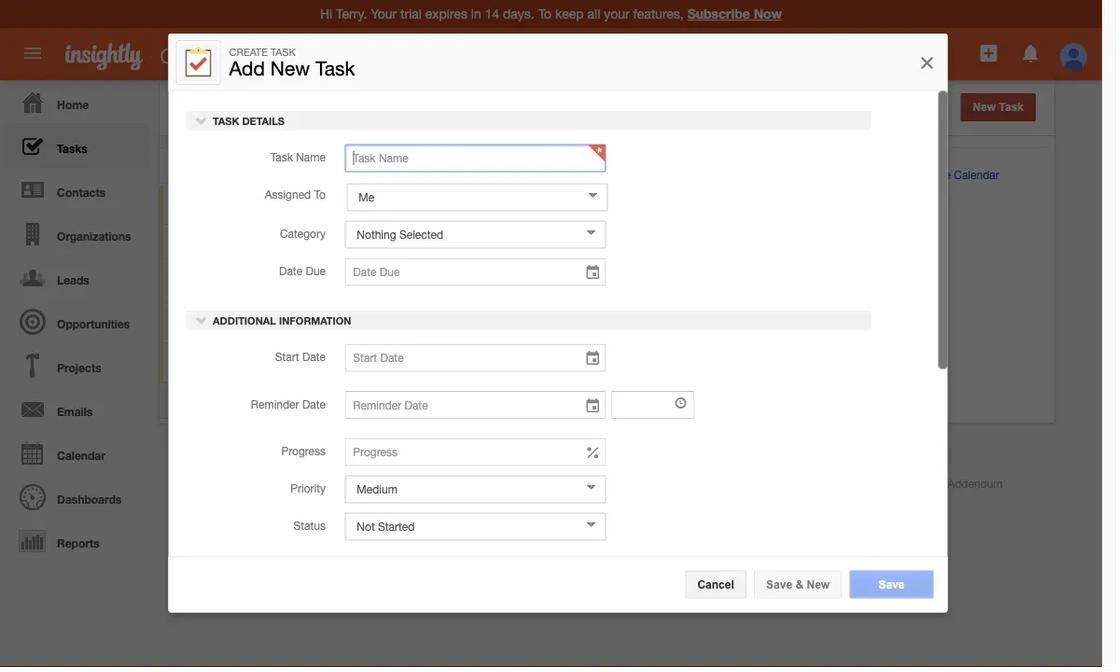 Task type: describe. For each thing, give the bounding box(es) containing it.
1. personalize your account
[[211, 198, 350, 211]]

personalize
[[224, 198, 281, 211]]

refresh list image
[[709, 101, 727, 113]]

save & new
[[766, 578, 830, 591]]

data processing addendum
[[862, 477, 1003, 490]]

show sidebar image
[[917, 101, 930, 114]]

not started for 2. add your customers
[[582, 238, 639, 251]]

1 press ctrl + space to group column header from the left
[[666, 148, 722, 183]]

emails link
[[5, 387, 149, 431]]

reports
[[57, 537, 99, 550]]

time field image
[[674, 396, 687, 409]]

not started cell for 3. invite your team
[[567, 264, 639, 304]]

add inside create task add new task
[[229, 57, 265, 80]]

started for 5. connect to your files and apps
[[603, 356, 639, 369]]

api link
[[364, 477, 382, 490]]

5.
[[211, 356, 221, 369]]

google
[[915, 168, 951, 181]]

5. connect to your files and apps link
[[211, 356, 387, 369]]

0% complete image for customers
[[246, 242, 357, 246]]

emails
[[57, 405, 93, 418]]

tasks down the recycle bin link on the top right of page
[[868, 168, 897, 181]]

notifications image
[[1020, 42, 1042, 64]]

additional information
[[209, 314, 351, 326]]

leads link
[[5, 256, 149, 300]]

1 vertical spatial add
[[845, 168, 865, 181]]

following image
[[738, 236, 755, 254]]

new task
[[973, 101, 1024, 113]]

blog
[[323, 477, 346, 490]]

add inside row group
[[224, 238, 244, 251]]

save button
[[850, 571, 934, 599]]

page
[[240, 393, 266, 406]]

calendar inside the calendar link
[[57, 449, 105, 462]]

team
[[279, 277, 304, 290]]

1 horizontal spatial due
[[448, 159, 470, 173]]

new task link
[[961, 93, 1036, 121]]

not for 5. connect to your files and apps
[[582, 356, 600, 369]]

iphone
[[595, 477, 629, 490]]

add tasks to google calendar
[[842, 168, 999, 181]]

3 date field image from the top
[[584, 396, 601, 415]]

started for 1. personalize your account
[[603, 198, 639, 211]]

2. add your customers link
[[211, 238, 335, 251]]

invite
[[224, 277, 251, 290]]

iphone app link
[[579, 477, 653, 490]]

to inside add new task dialog
[[314, 187, 325, 201]]

tasks link
[[5, 124, 149, 168]]

not started for 4. save your emails
[[582, 316, 639, 329]]

data processing addendum link
[[862, 477, 1003, 490]]

task name
[[270, 150, 325, 163]]

projects
[[57, 361, 101, 374]]

support
[[264, 477, 304, 490]]

status
[[293, 519, 325, 532]]

following image for 1. personalize your account
[[738, 197, 755, 215]]

following image for 5. connect to your files and apps
[[738, 354, 755, 372]]

dashboards
[[57, 493, 121, 506]]

app
[[633, 477, 653, 490]]

complete
[[290, 159, 342, 173]]

my tasks button
[[175, 104, 266, 132]]

reminder
[[250, 397, 299, 410]]

row containing 2. add your customers
[[160, 225, 817, 264]]

0% complete image for emails
[[246, 321, 357, 325]]

row containing 5. connect to your files and apps
[[160, 343, 817, 383]]

addendum
[[948, 477, 1003, 490]]

not for 3. invite your team
[[582, 277, 600, 290]]

1 vertical spatial new
[[973, 101, 996, 113]]

create
[[229, 45, 268, 58]]

apps
[[353, 356, 377, 369]]

home link
[[5, 80, 149, 124]]

indicator
[[345, 159, 393, 173]]

your right to
[[282, 356, 304, 369]]

bin
[[899, 119, 917, 131]]

and
[[331, 356, 349, 369]]

crm
[[160, 44, 207, 68]]

date right indicator
[[420, 159, 445, 173]]

leads
[[57, 273, 89, 286]]

home
[[57, 98, 89, 111]]

2 press ctrl + space to group column header from the left
[[722, 148, 769, 183]]

opportunities link
[[5, 300, 149, 343]]

organizations
[[57, 230, 131, 243]]

dashboards link
[[5, 475, 149, 519]]

3. invite your team link
[[211, 277, 313, 290]]

0 horizontal spatial save
[[224, 316, 249, 329]]

to
[[269, 356, 279, 369]]

Start Date text field
[[344, 343, 605, 371]]

data
[[862, 477, 886, 490]]

new inside "button"
[[807, 578, 830, 591]]

start
[[275, 350, 299, 363]]

4. save your emails link
[[211, 316, 318, 329]]

row containing percent complete indicator
[[160, 148, 816, 183]]

navigation containing home
[[0, 80, 149, 563]]

date field image for date due
[[584, 263, 601, 282]]

1 column header from the left
[[601, 148, 634, 183]]

3. invite your team
[[211, 277, 304, 290]]

files
[[308, 356, 327, 369]]

new inside create task add new task
[[270, 57, 310, 80]]

date down the customers
[[279, 264, 302, 277]]

information
[[278, 314, 351, 326]]

close image
[[918, 51, 936, 73]]

chevron down image for start date
[[195, 313, 208, 326]]

opportunities
[[57, 317, 130, 330]]

1
[[336, 393, 342, 406]]

not for 2. add your customers
[[582, 238, 600, 251]]

add tasks to google calendar link
[[829, 168, 999, 181]]

row containing 1. personalize your account
[[160, 186, 817, 225]]

row containing 4. save your emails
[[160, 304, 817, 343]]

row containing 3. invite your team
[[160, 264, 817, 304]]

2. add your customers
[[211, 238, 325, 251]]

0% complete image for your
[[246, 361, 357, 364]]

2 column header from the left
[[634, 148, 666, 183]]

tasks right my
[[206, 108, 249, 127]]

cancel
[[697, 578, 734, 591]]



Task type: vqa. For each thing, say whether or not it's contained in the screenshot.
text field within the Add New Task dialog
yes



Task type: locate. For each thing, give the bounding box(es) containing it.
subscribe now
[[687, 6, 782, 21]]

3 not started cell from the top
[[567, 264, 639, 304]]

0 vertical spatial date field image
[[584, 263, 601, 282]]

percent
[[245, 159, 287, 173]]

4. save your emails
[[211, 316, 309, 329]]

5 started from the top
[[603, 356, 639, 369]]

row group containing 1. personalize your account
[[160, 186, 817, 383]]

1 not from the top
[[582, 198, 600, 211]]

processing
[[889, 477, 944, 490]]

chevron down image left task details
[[195, 113, 208, 126]]

name
[[296, 150, 325, 163]]

2 started from the top
[[603, 238, 639, 251]]

4 not started from the top
[[582, 316, 639, 329]]

organizations link
[[5, 212, 149, 256]]

due right indicator
[[448, 159, 470, 173]]

0% complete image
[[246, 203, 357, 207], [246, 242, 357, 246], [246, 282, 357, 286], [246, 321, 357, 325], [246, 361, 357, 364]]

1 following image from the top
[[738, 197, 755, 215]]

3 not started from the top
[[582, 277, 639, 290]]

not started cell for 2. add your customers
[[567, 225, 639, 264]]

0 horizontal spatial calendar
[[57, 449, 105, 462]]

following image for 4. save your emails
[[738, 315, 755, 333]]

turtle
[[413, 198, 441, 211], [574, 198, 602, 211], [413, 238, 441, 251], [574, 238, 602, 251], [413, 277, 441, 290], [574, 277, 602, 290], [413, 316, 441, 329], [574, 316, 602, 329], [413, 356, 441, 369], [574, 356, 602, 369]]

2 horizontal spatial new
[[973, 101, 996, 113]]

3 not from the top
[[582, 277, 600, 290]]

projects link
[[5, 343, 149, 387]]

details
[[242, 114, 284, 126]]

started for 2. add your customers
[[603, 238, 639, 251]]

iphone app
[[595, 477, 653, 490]]

2 horizontal spatial save
[[879, 578, 905, 591]]

press ctrl + space to group column header
[[666, 148, 722, 183], [722, 148, 769, 183], [769, 148, 816, 183]]

row group
[[160, 186, 817, 383]]

2 0% complete image from the top
[[246, 242, 357, 246]]

customers
[[272, 238, 325, 251]]

tasks
[[178, 92, 210, 105], [206, 108, 249, 127], [57, 142, 87, 155], [868, 168, 897, 181]]

calendar link
[[5, 431, 149, 475]]

4 row from the top
[[160, 264, 817, 304]]

recycle bin
[[847, 119, 917, 131]]

started
[[603, 198, 639, 211], [603, 238, 639, 251], [603, 277, 639, 290], [603, 316, 639, 329], [603, 356, 639, 369]]

task details
[[209, 114, 284, 126]]

contacts link
[[5, 168, 149, 212]]

following image for 3. invite your team
[[738, 276, 755, 293]]

not started
[[582, 198, 639, 211], [582, 238, 639, 251], [582, 277, 639, 290], [582, 316, 639, 329], [582, 356, 639, 369]]

calendar up dashboards link
[[57, 449, 105, 462]]

5 not started from the top
[[582, 356, 639, 369]]

priority
[[290, 482, 325, 495]]

due right team
[[305, 264, 325, 277]]

3 started from the top
[[603, 277, 639, 290]]

blog link
[[323, 477, 346, 490]]

following image
[[738, 197, 755, 215], [738, 276, 755, 293], [738, 315, 755, 333], [738, 354, 755, 372]]

start date
[[275, 350, 325, 363]]

1 horizontal spatial calendar
[[954, 168, 999, 181]]

to
[[900, 168, 911, 181], [314, 187, 325, 201]]

customer support
[[211, 477, 304, 490]]

5 0% complete image from the top
[[246, 361, 357, 364]]

4 not started cell from the top
[[567, 304, 639, 343]]

3.
[[211, 277, 221, 290]]

your for add
[[247, 238, 269, 251]]

date field image
[[584, 263, 601, 282], [584, 349, 601, 368], [584, 396, 601, 415]]

chevron down image
[[195, 113, 208, 126], [195, 313, 208, 326]]

new
[[270, 57, 310, 80], [973, 101, 996, 113], [807, 578, 830, 591]]

your left the emails
[[252, 316, 274, 329]]

Task Name text field
[[344, 144, 605, 172]]

new right create
[[270, 57, 310, 80]]

cancel button
[[685, 571, 746, 599]]

category
[[279, 227, 325, 240]]

save right &
[[879, 578, 905, 591]]

your left team
[[254, 277, 276, 290]]

not for 4. save your emails
[[582, 316, 600, 329]]

1 0% complete image from the top
[[246, 203, 357, 207]]

0 vertical spatial to
[[900, 168, 911, 181]]

to down 'percent complete indicator'
[[314, 187, 325, 201]]

Progress text field
[[344, 438, 605, 466]]

1 vertical spatial calendar
[[57, 449, 105, 462]]

Search all data.... text field
[[395, 39, 763, 73]]

3 row from the top
[[160, 225, 817, 264]]

subscribe now link
[[687, 6, 782, 21]]

not started for 1. personalize your account
[[582, 198, 639, 211]]

4 not from the top
[[582, 316, 600, 329]]

not
[[582, 198, 600, 211], [582, 238, 600, 251], [582, 277, 600, 290], [582, 316, 600, 329], [582, 356, 600, 369]]

save for save & new
[[766, 578, 792, 591]]

save right 4.
[[224, 316, 249, 329]]

0 vertical spatial due
[[448, 159, 470, 173]]

due inside add new task dialog
[[305, 264, 325, 277]]

None text field
[[610, 391, 694, 419]]

api
[[364, 477, 382, 490]]

1 horizontal spatial date due
[[420, 159, 470, 173]]

Date Due text field
[[344, 257, 605, 285]]

reports link
[[5, 519, 149, 563]]

new right &
[[807, 578, 830, 591]]

your for personalize
[[284, 198, 306, 211]]

0% complete image for account
[[246, 203, 357, 207]]

terry turtle link
[[386, 198, 441, 211], [547, 198, 602, 211], [386, 238, 441, 251], [547, 238, 602, 251], [386, 277, 441, 290], [547, 277, 602, 290], [386, 316, 441, 329], [547, 316, 602, 329], [386, 356, 441, 369], [547, 356, 602, 369]]

2 date field image from the top
[[584, 349, 601, 368]]

0 horizontal spatial due
[[305, 264, 325, 277]]

0 horizontal spatial new
[[270, 57, 310, 80]]

Reminder Date text field
[[344, 391, 605, 419]]

6 row from the top
[[160, 343, 817, 383]]

4.
[[211, 316, 221, 329]]

5 not from the top
[[582, 356, 600, 369]]

1 vertical spatial chevron down image
[[195, 313, 208, 326]]

of
[[323, 393, 333, 406]]

subscribe
[[687, 6, 750, 21]]

5. connect to your files and apps
[[211, 356, 377, 369]]

your for invite
[[254, 277, 276, 290]]

save & new button
[[754, 571, 842, 599]]

Search this list... text field
[[478, 93, 688, 121]]

None checkbox
[[174, 158, 188, 173], [173, 199, 187, 214], [173, 356, 187, 371], [174, 158, 188, 173], [173, 199, 187, 214], [173, 356, 187, 371]]

&
[[796, 578, 804, 591]]

2 chevron down image from the top
[[195, 313, 208, 326]]

date
[[420, 159, 445, 173], [279, 264, 302, 277], [302, 350, 325, 363], [302, 397, 325, 410]]

not started for 3. invite your team
[[582, 277, 639, 290]]

1 horizontal spatial to
[[900, 168, 911, 181]]

add down recycle
[[845, 168, 865, 181]]

2 vertical spatial new
[[807, 578, 830, 591]]

1 horizontal spatial new
[[807, 578, 830, 591]]

5 row from the top
[[160, 304, 817, 343]]

date left 1
[[302, 397, 325, 410]]

date due inside add new task dialog
[[279, 264, 325, 277]]

recycle
[[847, 119, 896, 131]]

emails
[[277, 316, 309, 329]]

percent complete indicator
[[245, 159, 393, 173]]

None checkbox
[[173, 238, 187, 253], [173, 277, 187, 292], [173, 317, 187, 332], [173, 238, 187, 253], [173, 277, 187, 292], [173, 317, 187, 332]]

0 horizontal spatial to
[[314, 187, 325, 201]]

2 not started cell from the top
[[567, 225, 639, 264]]

add right 2.
[[224, 238, 244, 251]]

4 started from the top
[[603, 316, 639, 329]]

percent field image
[[584, 443, 601, 462]]

tasks up contacts link
[[57, 142, 87, 155]]

date due down the customers
[[279, 264, 325, 277]]

add up tasks my tasks at the left of page
[[229, 57, 265, 80]]

1 row from the top
[[160, 148, 816, 183]]

0 vertical spatial add
[[229, 57, 265, 80]]

0 vertical spatial chevron down image
[[195, 113, 208, 126]]

chevron down image for task name
[[195, 113, 208, 126]]

not started cell for 5. connect to your files and apps
[[567, 343, 639, 383]]

1 vertical spatial date field image
[[584, 349, 601, 368]]

1 started from the top
[[603, 198, 639, 211]]

your for save
[[252, 316, 274, 329]]

recycle bin link
[[829, 119, 926, 133]]

assigned to
[[264, 187, 325, 201]]

date due right indicator
[[420, 159, 470, 173]]

1 date field image from the top
[[584, 263, 601, 282]]

not for 1. personalize your account
[[582, 198, 600, 211]]

1 chevron down image from the top
[[195, 113, 208, 126]]

1 horizontal spatial save
[[766, 578, 792, 591]]

0 vertical spatial calendar
[[954, 168, 999, 181]]

task name press ctrl + space to group column header
[[197, 148, 231, 183]]

2 not from the top
[[582, 238, 600, 251]]

date due
[[420, 159, 470, 173], [279, 264, 325, 277]]

terry
[[386, 198, 410, 211], [547, 198, 571, 211], [386, 238, 410, 251], [547, 238, 571, 251], [386, 277, 410, 290], [547, 277, 571, 290], [386, 316, 410, 329], [547, 316, 571, 329], [386, 356, 410, 369], [547, 356, 571, 369]]

1 vertical spatial due
[[305, 264, 325, 277]]

tasks my tasks
[[178, 92, 254, 127]]

2 row from the top
[[160, 186, 817, 225]]

1. personalize your account link
[[211, 198, 359, 211]]

contacts
[[57, 186, 106, 199]]

0% complete image for team
[[246, 282, 357, 286]]

1.
[[211, 198, 221, 211]]

not started cell for 4. save your emails
[[567, 304, 639, 343]]

3 following image from the top
[[738, 315, 755, 333]]

new right show sidebar icon
[[973, 101, 996, 113]]

4 following image from the top
[[738, 354, 755, 372]]

date right start
[[302, 350, 325, 363]]

date field image for start date
[[584, 349, 601, 368]]

started for 3. invite your team
[[603, 277, 639, 290]]

2 vertical spatial add
[[224, 238, 244, 251]]

add
[[229, 57, 265, 80], [845, 168, 865, 181], [224, 238, 244, 251]]

0 vertical spatial new
[[270, 57, 310, 80]]

your up category
[[284, 198, 306, 211]]

1 vertical spatial date due
[[279, 264, 325, 277]]

0 vertical spatial date due
[[420, 159, 470, 173]]

calendar right google
[[954, 168, 999, 181]]

cell
[[406, 186, 532, 225], [602, 186, 635, 225], [635, 186, 667, 225], [667, 186, 723, 225], [770, 186, 817, 225], [406, 225, 532, 264], [602, 225, 635, 264], [635, 225, 667, 264], [667, 225, 723, 264], [770, 225, 817, 264], [406, 264, 532, 304], [602, 264, 635, 304], [635, 264, 667, 304], [667, 264, 723, 304], [770, 264, 817, 304], [406, 304, 532, 343], [602, 304, 635, 343], [635, 304, 667, 343], [667, 304, 723, 343], [406, 343, 532, 383], [602, 343, 635, 383], [635, 343, 667, 383], [667, 343, 723, 383], [770, 343, 817, 383]]

terry turtle
[[386, 198, 441, 211], [547, 198, 602, 211], [386, 238, 441, 251], [547, 238, 602, 251], [386, 277, 441, 290], [547, 277, 602, 290], [386, 316, 441, 329], [547, 316, 602, 329], [386, 356, 441, 369], [547, 356, 602, 369]]

3 0% complete image from the top
[[246, 282, 357, 286]]

4 0% complete image from the top
[[246, 321, 357, 325]]

not started cell
[[567, 186, 639, 225], [567, 225, 639, 264], [567, 264, 639, 304], [567, 304, 639, 343], [567, 343, 639, 383]]

1 not started cell from the top
[[567, 186, 639, 225]]

customer
[[211, 477, 260, 490]]

not started cell for 1. personalize your account
[[567, 186, 639, 225]]

calendar
[[954, 168, 999, 181], [57, 449, 105, 462]]

of 1
[[323, 393, 342, 406]]

save left &
[[766, 578, 792, 591]]

started for 4. save your emails
[[603, 316, 639, 329]]

display: grid image
[[815, 101, 832, 113]]

customer support link
[[211, 477, 304, 490]]

2 following image from the top
[[738, 276, 755, 293]]

3 press ctrl + space to group column header from the left
[[769, 148, 816, 183]]

1 not started from the top
[[582, 198, 639, 211]]

tasks up my
[[178, 92, 210, 105]]

not started for 5. connect to your files and apps
[[582, 356, 639, 369]]

connect
[[224, 356, 266, 369]]

reminder date
[[250, 397, 325, 410]]

chevron down image left 4.
[[195, 313, 208, 326]]

save
[[224, 316, 249, 329], [766, 578, 792, 591], [879, 578, 905, 591]]

account
[[310, 198, 350, 211]]

assigned
[[264, 187, 310, 201]]

row
[[160, 148, 816, 183], [160, 186, 817, 225], [160, 225, 817, 264], [160, 264, 817, 304], [160, 304, 817, 343], [160, 343, 817, 383]]

additional
[[212, 314, 276, 326]]

column header
[[601, 148, 634, 183], [634, 148, 666, 183]]

2 not started from the top
[[582, 238, 639, 251]]

your up 3. invite your team
[[247, 238, 269, 251]]

2 vertical spatial date field image
[[584, 396, 601, 415]]

5 not started cell from the top
[[567, 343, 639, 383]]

progress
[[281, 444, 325, 457]]

2.
[[211, 238, 221, 251]]

add new task dialog
[[168, 33, 948, 667]]

0 horizontal spatial date due
[[279, 264, 325, 277]]

save for save "button"
[[879, 578, 905, 591]]

to left google
[[900, 168, 911, 181]]

navigation
[[0, 80, 149, 563]]

1 vertical spatial to
[[314, 187, 325, 201]]



